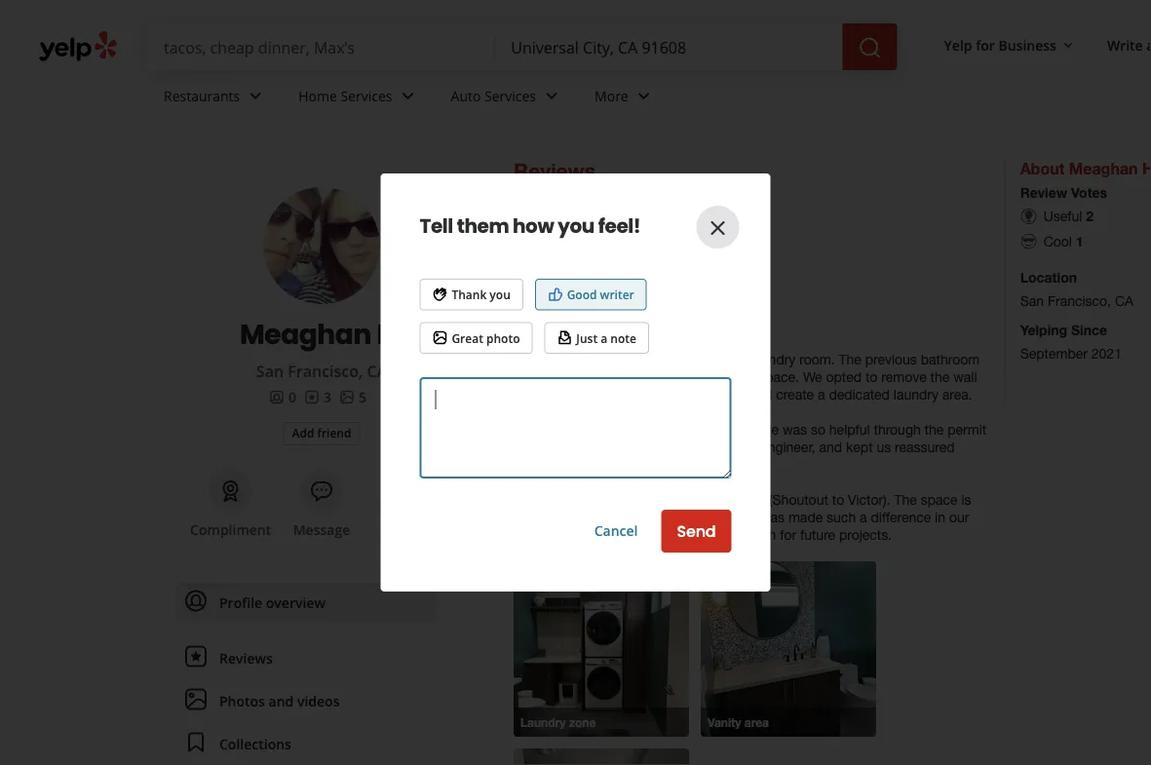 Task type: describe. For each thing, give the bounding box(es) containing it.
the down structural
[[707, 457, 726, 473]]

opted
[[826, 369, 862, 385]]

review votes
[[1021, 185, 1108, 201]]

cancel button
[[595, 522, 638, 540]]

to inside i am absolutely in love with the end result (shoutout to victor). the space is not only beautiful but much functional. it has made such a difference in our daily lives. i will 100% be using gadi again for future projects.
[[833, 492, 845, 508]]

follow image
[[401, 480, 425, 503]]

1 vertical spatial we
[[803, 369, 823, 385]]

tell them how you feel!
[[420, 213, 641, 240]]

profile overview menu item
[[177, 583, 436, 631]]

not
[[514, 509, 534, 526]]

business categories element
[[148, 70, 1152, 127]]

our inside we hired gadi to remodel our powder/laundry room. the previous bathroom was outdated and had so much wasted space. we opted to remove the wall forming a closet to open the space up and create a dedicated laundry area.
[[676, 352, 696, 368]]

vanity area
[[708, 716, 769, 729]]

gadi construction image
[[514, 243, 572, 301]]

16 photos v2 image for great photo
[[432, 330, 448, 346]]

h
[[1143, 159, 1152, 177]]

16 review v2 image
[[304, 390, 320, 405]]

general
[[584, 262, 625, 276]]

and right the 'up'
[[750, 387, 773, 403]]

and left 'videos'
[[269, 692, 294, 710]]

and up closet
[[601, 369, 624, 385]]

general contractors link
[[584, 262, 690, 276]]

create
[[776, 387, 814, 403]]

ca inside meaghan h. san francisco, ca
[[367, 361, 387, 382]]

16 like v2 image
[[548, 287, 563, 302]]

24 profile v2 image
[[184, 590, 208, 613]]

we hired gadi to remodel our powder/laundry room. the previous bathroom was outdated and had so much wasted space. we opted to remove the wall forming a closet to open the space up and create a dedicated laundry area.
[[514, 352, 980, 403]]

1 vertical spatial reviews
[[219, 649, 273, 668]]

24 photos v2 image
[[184, 688, 208, 711]]

much inside i am absolutely in love with the end result (shoutout to victor). the space is not only beautiful but much functional. it has made such a difference in our daily lives. i will 100% be using gadi again for future projects.
[[646, 509, 681, 526]]

san inside meaghan h. san francisco, ca
[[256, 361, 284, 382]]

gadi inside we hired gadi to remodel our powder/laundry room. the previous bathroom was outdated and had so much wasted space. we opted to remove the wall forming a closet to open the space up and create a dedicated laundry area.
[[571, 352, 603, 368]]

photo of gadi construction - santa clara, ca, united states. vanity area image
[[701, 562, 877, 737]]

5
[[359, 388, 367, 406]]

previous
[[866, 352, 917, 368]]

profile overview link
[[177, 583, 436, 622]]

space inside i am absolutely in love with the end result (shoutout to victor). the space is not only beautiful but much functional. it has made such a difference in our daily lives. i will 100% be using gadi again for future projects.
[[921, 492, 958, 508]]

photos
[[219, 692, 265, 710]]

about
[[1021, 159, 1065, 177]]

cancel
[[595, 522, 638, 540]]

tell
[[420, 213, 453, 240]]

24 chevron down v2 image for home services
[[396, 84, 420, 108]]

be
[[651, 527, 667, 543]]

outdated
[[542, 369, 597, 385]]

space inside we hired gadi to remodel our powder/laundry room. the previous bathroom was outdated and had so much wasted space. we opted to remove the wall forming a closet to open the space up and create a dedicated laundry area.
[[689, 387, 726, 403]]

good writer
[[567, 287, 635, 303]]

yelp for business
[[945, 36, 1057, 54]]

0 horizontal spatial in
[[610, 492, 621, 508]]

user actions element
[[929, 27, 1152, 66]]

the inside we hired gadi to remodel our powder/laundry room. the previous bathroom was outdated and had so much wasted space. we opted to remove the wall forming a closet to open the space up and create a dedicated laundry area.
[[839, 352, 862, 368]]

24 chevron down v2 image for more
[[633, 84, 656, 108]]

0 vertical spatial meaghan
[[1070, 159, 1139, 177]]

our inside this was our first remodel project and millie was so helpful through the permit process and recommending a structural engineer, and kept us reassured through any bump we hit along the way.
[[571, 422, 591, 438]]

just
[[577, 330, 598, 346]]

great photo
[[452, 330, 520, 346]]

difference
[[871, 509, 932, 526]]

a inside button
[[601, 330, 608, 346]]

reviews link
[[177, 639, 436, 678]]

location
[[1021, 269, 1078, 285]]

lives.
[[546, 527, 577, 543]]

remove
[[882, 369, 927, 385]]

made
[[789, 509, 823, 526]]

remodel for project
[[622, 422, 671, 438]]

along
[[670, 457, 703, 473]]

beautiful
[[567, 509, 619, 526]]

first
[[595, 422, 618, 438]]

love
[[624, 492, 649, 508]]

so inside this was our first remodel project and millie was so helpful through the permit process and recommending a structural engineer, and kept us reassured through any bump we hit along the way.
[[811, 422, 826, 438]]

san inside location san francisco, ca
[[1021, 293, 1044, 309]]

collections link
[[177, 725, 436, 764]]

16 weekly digest v2 image
[[557, 330, 573, 346]]

but
[[623, 509, 643, 526]]

16 friends v2 image
[[269, 390, 285, 405]]

photos and videos
[[219, 692, 340, 710]]

area
[[745, 716, 769, 729]]

absolutely
[[544, 492, 606, 508]]

powder/laundry
[[700, 352, 796, 368]]

bathroom
[[921, 352, 980, 368]]

bump
[[590, 457, 626, 473]]

and up any
[[566, 439, 589, 455]]

2 horizontal spatial was
[[783, 422, 807, 438]]

votes
[[1072, 185, 1108, 201]]

5.0 star rating image
[[514, 327, 613, 344]]

area.
[[943, 387, 973, 403]]

2021
[[1092, 345, 1122, 362]]

tell them how you feel! dialog
[[0, 0, 1152, 766]]

way.
[[730, 457, 757, 473]]

process
[[514, 439, 562, 455]]

a inside i am absolutely in love with the end result (shoutout to victor). the space is not only beautiful but much functional. it has made such a difference in our daily lives. i will 100% be using gadi again for future projects.
[[860, 509, 867, 526]]

we
[[630, 457, 647, 473]]

send
[[677, 521, 716, 543]]

location san francisco, ca
[[1021, 269, 1134, 309]]

laundry
[[894, 387, 939, 403]]

gadi construction general contractors 3205 cabrillo ave santa clara, ca 95051
[[584, 243, 706, 311]]

good writer button
[[535, 279, 647, 311]]

auto
[[451, 86, 481, 105]]

videos
[[297, 692, 340, 710]]

just a note button
[[545, 322, 649, 354]]

the inside i am absolutely in love with the end result (shoutout to victor). the space is not only beautiful but much functional. it has made such a difference in our daily lives. i will 100% be using gadi again for future projects.
[[682, 492, 702, 508]]

francisco, inside meaghan h. san francisco, ca
[[288, 361, 363, 382]]

projects.
[[840, 527, 892, 543]]

this was our first remodel project and millie was so helpful through the permit process and recommending a structural engineer, and kept us reassured through any bump we hit along the way.
[[514, 422, 987, 473]]

feel!
[[598, 213, 641, 240]]

1 vertical spatial through
[[514, 457, 561, 473]]

ave
[[657, 280, 676, 294]]

since
[[1072, 322, 1108, 338]]

yelping
[[1021, 322, 1068, 338]]

none text field inside tell them how you feel! dialog
[[420, 377, 732, 479]]

the down the bathroom
[[931, 369, 950, 385]]

you inside 'button'
[[490, 287, 511, 303]]

to down had
[[616, 387, 628, 403]]

useful
[[1044, 208, 1083, 224]]

a down outdated
[[564, 387, 572, 403]]

add friend
[[292, 425, 351, 441]]

recommending
[[593, 439, 685, 455]]

the inside i am absolutely in love with the end result (shoutout to victor). the space is not only beautiful but much functional. it has made such a difference in our daily lives. i will 100% be using gadi again for future projects.
[[895, 492, 918, 508]]

gadi construction link
[[584, 243, 706, 259]]

thank you
[[452, 287, 511, 303]]

auto services link
[[435, 70, 579, 127]]

yelp
[[945, 36, 973, 54]]

gadi inside gadi construction general contractors 3205 cabrillo ave santa clara, ca 95051
[[584, 243, 618, 259]]

16 photos v2 image for 5
[[339, 390, 355, 405]]

cool 1
[[1044, 233, 1084, 249]]

to down the just a note
[[607, 352, 619, 368]]

ca inside gadi construction general contractors 3205 cabrillo ave santa clara, ca 95051
[[652, 297, 668, 311]]

0 horizontal spatial we
[[514, 352, 533, 368]]

restaurants
[[164, 86, 240, 105]]

future
[[801, 527, 836, 543]]

much inside we hired gadi to remodel our powder/laundry room. the previous bathroom was outdated and had so much wasted space. we opted to remove the wall forming a closet to open the space up and create a dedicated laundry area.
[[673, 369, 707, 385]]

review
[[1021, 185, 1068, 201]]

wasted
[[711, 369, 755, 385]]

0 vertical spatial i
[[514, 492, 517, 508]]

note
[[611, 330, 637, 346]]

0 vertical spatial reviews
[[514, 158, 596, 183]]

1 vertical spatial i
[[581, 527, 584, 543]]



Task type: vqa. For each thing, say whether or not it's contained in the screenshot.
was to the left
yes



Task type: locate. For each thing, give the bounding box(es) containing it.
francisco, inside location san francisco, ca
[[1048, 293, 1112, 309]]

24 collections v2 image
[[184, 731, 208, 754]]

1 horizontal spatial in
[[935, 509, 946, 526]]

laundry zone
[[521, 716, 596, 729]]

search image
[[859, 36, 882, 60]]

0 vertical spatial through
[[874, 422, 921, 438]]

functional.
[[684, 509, 748, 526]]

16 photos v2 image inside great photo button
[[432, 330, 448, 346]]

0 horizontal spatial ca
[[367, 361, 387, 382]]

cool
[[1044, 233, 1073, 249]]

1 horizontal spatial francisco,
[[1048, 293, 1112, 309]]

ca inside location san francisco, ca
[[1115, 293, 1134, 309]]

them
[[457, 213, 509, 240]]

2 vertical spatial our
[[950, 509, 970, 526]]

message
[[293, 520, 350, 539]]

0 horizontal spatial you
[[490, 287, 511, 303]]

was inside we hired gadi to remodel our powder/laundry room. the previous bathroom was outdated and had so much wasted space. we opted to remove the wall forming a closet to open the space up and create a dedicated laundry area.
[[514, 369, 538, 385]]

compliment image
[[219, 480, 242, 503]]

you right how
[[558, 213, 595, 240]]

had
[[628, 369, 651, 385]]

services for auto services
[[485, 86, 536, 105]]

0 horizontal spatial 16 photos v2 image
[[339, 390, 355, 405]]

ca up 2021
[[1115, 293, 1134, 309]]

None text field
[[420, 377, 732, 479]]

0 horizontal spatial our
[[571, 422, 591, 438]]

reviews
[[514, 158, 596, 183], [219, 649, 273, 668]]

a right write
[[1147, 36, 1152, 54]]

for right yelp
[[976, 36, 996, 54]]

1 vertical spatial in
[[935, 509, 946, 526]]

24 chevron down v2 image right more
[[633, 84, 656, 108]]

1 24 chevron down v2 image from the left
[[244, 84, 267, 108]]

24 chevron down v2 image right restaurants on the left top of page
[[244, 84, 267, 108]]

1 horizontal spatial we
[[803, 369, 823, 385]]

0 horizontal spatial san
[[256, 361, 284, 382]]

0 horizontal spatial reviews
[[219, 649, 273, 668]]

0 vertical spatial the
[[839, 352, 862, 368]]

1 vertical spatial you
[[490, 287, 511, 303]]

0 horizontal spatial the
[[839, 352, 862, 368]]

ca down the h.
[[367, 361, 387, 382]]

meaghan
[[1070, 159, 1139, 177], [240, 315, 371, 353]]

home services
[[299, 86, 393, 105]]

1
[[1076, 233, 1084, 249]]

closet
[[575, 387, 612, 403]]

any
[[565, 457, 587, 473]]

0 horizontal spatial for
[[780, 527, 797, 543]]

our left first
[[571, 422, 591, 438]]

so right had
[[655, 369, 669, 385]]

24 chevron down v2 image inside more link
[[633, 84, 656, 108]]

san up 16 friends v2 icon
[[256, 361, 284, 382]]

menu
[[177, 583, 436, 766]]

the right 'open'
[[666, 387, 686, 403]]

friends element
[[269, 387, 296, 407]]

hit
[[651, 457, 666, 473]]

we down room.
[[803, 369, 823, 385]]

project
[[675, 422, 717, 438]]

0 vertical spatial in
[[610, 492, 621, 508]]

our down 95051
[[676, 352, 696, 368]]

our inside i am absolutely in love with the end result (shoutout to victor). the space is not only beautiful but much functional. it has made such a difference in our daily lives. i will 100% be using gadi again for future projects.
[[950, 509, 970, 526]]

a down project at the right bottom of page
[[688, 439, 696, 455]]

1 vertical spatial gadi
[[571, 352, 603, 368]]

francisco, up since
[[1048, 293, 1112, 309]]

space left the 'up'
[[689, 387, 726, 403]]

victor).
[[848, 492, 891, 508]]

16 photos v2 image left 5
[[339, 390, 355, 405]]

a up projects.
[[860, 509, 867, 526]]

24 chevron down v2 image inside home services link
[[396, 84, 420, 108]]

0 vertical spatial 16 photos v2 image
[[432, 330, 448, 346]]

1 vertical spatial san
[[256, 361, 284, 382]]

(shoutout
[[769, 492, 829, 508]]

collections
[[219, 735, 291, 753]]

24 chevron down v2 image inside restaurants link
[[244, 84, 267, 108]]

in left love
[[610, 492, 621, 508]]

2 horizontal spatial ca
[[1115, 293, 1134, 309]]

room.
[[800, 352, 835, 368]]

space left "is" at right
[[921, 492, 958, 508]]

you right thank
[[490, 287, 511, 303]]

1 horizontal spatial san
[[1021, 293, 1044, 309]]

1 horizontal spatial so
[[811, 422, 826, 438]]

2 services from the left
[[485, 86, 536, 105]]

0 vertical spatial much
[[673, 369, 707, 385]]

francisco, up 3
[[288, 361, 363, 382]]

0 vertical spatial we
[[514, 352, 533, 368]]

24 review v2 image
[[184, 645, 208, 669]]

24 chevron down v2 image left the auto
[[396, 84, 420, 108]]

yelp for business button
[[937, 27, 1084, 63]]

was up process
[[543, 422, 568, 438]]

1 horizontal spatial our
[[676, 352, 696, 368]]

3205
[[584, 280, 610, 294]]

great
[[452, 330, 484, 346]]

24 chevron down v2 image for auto services
[[540, 84, 564, 108]]

remodel
[[623, 352, 673, 368], [622, 422, 671, 438]]

2 horizontal spatial our
[[950, 509, 970, 526]]

the left end
[[682, 492, 702, 508]]

a inside this was our first remodel project and millie was so helpful through the permit process and recommending a structural engineer, and kept us reassured through any bump we hit along the way.
[[688, 439, 696, 455]]

for inside i am absolutely in love with the end result (shoutout to victor). the space is not only beautiful but much functional. it has made such a difference in our daily lives. i will 100% be using gadi again for future projects.
[[780, 527, 797, 543]]

and
[[601, 369, 624, 385], [750, 387, 773, 403], [721, 422, 744, 438], [566, 439, 589, 455], [820, 439, 843, 455], [269, 692, 294, 710]]

photos element
[[339, 387, 367, 407]]

remodel inside we hired gadi to remodel our powder/laundry room. the previous bathroom was outdated and had so much wasted space. we opted to remove the wall forming a closet to open the space up and create a dedicated laundry area.
[[623, 352, 673, 368]]

1 horizontal spatial you
[[558, 213, 595, 240]]

september
[[1021, 345, 1088, 362]]

gadi
[[584, 243, 618, 259], [571, 352, 603, 368], [707, 527, 740, 543]]

1 vertical spatial much
[[646, 509, 681, 526]]

16 chevron down v2 image
[[1061, 38, 1077, 53]]

the up reassured
[[925, 422, 944, 438]]

gadi down just
[[571, 352, 603, 368]]

to up dedicated in the bottom of the page
[[866, 369, 878, 385]]

0 vertical spatial francisco,
[[1048, 293, 1112, 309]]

and up structural
[[721, 422, 744, 438]]

services for home services
[[341, 86, 393, 105]]

1 horizontal spatial the
[[895, 492, 918, 508]]

santa
[[584, 297, 614, 311]]

1 vertical spatial our
[[571, 422, 591, 438]]

a right create
[[818, 387, 825, 403]]

1 vertical spatial so
[[811, 422, 826, 438]]

16 thank you v2 image
[[432, 287, 448, 302]]

will
[[588, 527, 607, 543]]

reviews element
[[304, 387, 332, 407]]

1 horizontal spatial meaghan
[[1070, 159, 1139, 177]]

add friend button
[[283, 422, 360, 446]]

gadi inside i am absolutely in love with the end result (shoutout to victor). the space is not only beautiful but much functional. it has made such a difference in our daily lives. i will 100% be using gadi again for future projects.
[[707, 527, 740, 543]]

for down has
[[780, 527, 797, 543]]

0 vertical spatial gadi
[[584, 243, 618, 259]]

6/7/2023
[[619, 328, 674, 344]]

0 horizontal spatial francisco,
[[288, 361, 363, 382]]

i left am
[[514, 492, 517, 508]]

0 vertical spatial san
[[1021, 293, 1044, 309]]

0 horizontal spatial through
[[514, 457, 561, 473]]

forming
[[514, 387, 560, 403]]

home
[[299, 86, 337, 105]]

16 photos v2 image inside photos element
[[339, 390, 355, 405]]

wall
[[954, 369, 978, 385]]

24 chevron down v2 image for restaurants
[[244, 84, 267, 108]]

was up forming in the bottom left of the page
[[514, 369, 538, 385]]

menu containing profile overview
[[177, 583, 436, 766]]

the up difference
[[895, 492, 918, 508]]

1 vertical spatial the
[[895, 492, 918, 508]]

0 horizontal spatial i
[[514, 492, 517, 508]]

permit
[[948, 422, 987, 438]]

2 vertical spatial gadi
[[707, 527, 740, 543]]

to
[[607, 352, 619, 368], [866, 369, 878, 385], [616, 387, 628, 403], [833, 492, 845, 508]]

through down process
[[514, 457, 561, 473]]

restaurants link
[[148, 70, 283, 127]]

kept
[[846, 439, 873, 455]]

much left wasted on the right of the page
[[673, 369, 707, 385]]

photo of gadi construction - santa clara, ca, united states. laundry zone image
[[514, 562, 689, 737]]

3 24 chevron down v2 image from the left
[[540, 84, 564, 108]]

0 horizontal spatial was
[[514, 369, 538, 385]]

1 horizontal spatial through
[[874, 422, 921, 438]]

we left hired
[[514, 352, 533, 368]]

more link
[[579, 70, 672, 127]]

0 vertical spatial so
[[655, 369, 669, 385]]

0 vertical spatial space
[[689, 387, 726, 403]]

send button
[[662, 510, 732, 553]]

24 chevron down v2 image right auto services
[[540, 84, 564, 108]]

meaghan up votes
[[1070, 159, 1139, 177]]

through up us
[[874, 422, 921, 438]]

0 vertical spatial remodel
[[623, 352, 673, 368]]

a right just
[[601, 330, 608, 346]]

0 vertical spatial for
[[976, 36, 996, 54]]

1 vertical spatial for
[[780, 527, 797, 543]]

0 vertical spatial our
[[676, 352, 696, 368]]

vanity
[[708, 716, 742, 729]]

using
[[671, 527, 704, 543]]

0 horizontal spatial so
[[655, 369, 669, 385]]

remodel up recommending
[[622, 422, 671, 438]]

2 24 chevron down v2 image from the left
[[396, 84, 420, 108]]

24 chevron down v2 image inside auto services link
[[540, 84, 564, 108]]

contractors
[[628, 262, 690, 276]]

reassured
[[895, 439, 955, 455]]

0 horizontal spatial space
[[689, 387, 726, 403]]

h.
[[377, 315, 404, 353]]

and down helpful
[[820, 439, 843, 455]]

our down "is" at right
[[950, 509, 970, 526]]

1 horizontal spatial space
[[921, 492, 958, 508]]

0 horizontal spatial services
[[341, 86, 393, 105]]

engineer,
[[761, 439, 816, 455]]

it
[[752, 509, 759, 526]]

through
[[874, 422, 921, 438], [514, 457, 561, 473]]

2
[[1087, 208, 1094, 224]]

in right difference
[[935, 509, 946, 526]]

thank
[[452, 287, 487, 303]]

write a link
[[1100, 27, 1152, 63]]

1 vertical spatial space
[[921, 492, 958, 508]]

1 services from the left
[[341, 86, 393, 105]]

remodel up had
[[623, 352, 673, 368]]

only
[[537, 509, 563, 526]]

clara,
[[618, 297, 648, 311]]

1 vertical spatial remodel
[[622, 422, 671, 438]]

1 vertical spatial francisco,
[[288, 361, 363, 382]]

a
[[1147, 36, 1152, 54], [601, 330, 608, 346], [564, 387, 572, 403], [818, 387, 825, 403], [688, 439, 696, 455], [860, 509, 867, 526]]

services inside auto services link
[[485, 86, 536, 105]]

business
[[999, 36, 1057, 54]]

3
[[324, 388, 332, 406]]

1 horizontal spatial ca
[[652, 297, 668, 311]]

16 photos v2 image
[[432, 330, 448, 346], [339, 390, 355, 405]]

gadi down functional.
[[707, 527, 740, 543]]

we
[[514, 352, 533, 368], [803, 369, 823, 385]]

open
[[632, 387, 663, 403]]

0 vertical spatial you
[[558, 213, 595, 240]]

16 photos v2 image left great
[[432, 330, 448, 346]]

zone
[[569, 716, 596, 729]]

much down with
[[646, 509, 681, 526]]

1 horizontal spatial i
[[581, 527, 584, 543]]

ca down ave
[[652, 297, 668, 311]]

the up 'opted'
[[839, 352, 862, 368]]

services right the home
[[341, 86, 393, 105]]

to up such
[[833, 492, 845, 508]]

services inside home services link
[[341, 86, 393, 105]]

services right the auto
[[485, 86, 536, 105]]

ca
[[1115, 293, 1134, 309], [652, 297, 668, 311], [367, 361, 387, 382]]

meaghan inside meaghan h. san francisco, ca
[[240, 315, 371, 353]]

1 horizontal spatial was
[[543, 422, 568, 438]]

0
[[289, 388, 296, 406]]

1 horizontal spatial services
[[485, 86, 536, 105]]

services
[[341, 86, 393, 105], [485, 86, 536, 105]]

good
[[567, 287, 597, 303]]

None search field
[[148, 23, 902, 70]]

close image
[[707, 217, 730, 240]]

4 24 chevron down v2 image from the left
[[633, 84, 656, 108]]

write a
[[1108, 36, 1152, 54]]

reviews up how
[[514, 158, 596, 183]]

was up engineer,
[[783, 422, 807, 438]]

1 vertical spatial 16 photos v2 image
[[339, 390, 355, 405]]

more
[[595, 86, 629, 105]]

so inside we hired gadi to remodel our powder/laundry room. the previous bathroom was outdated and had so much wasted space. we opted to remove the wall forming a closet to open the space up and create a dedicated laundry area.
[[655, 369, 669, 385]]

remodel for our
[[623, 352, 673, 368]]

meaghan up 16 review v2 image in the left bottom of the page
[[240, 315, 371, 353]]

writer
[[600, 287, 635, 303]]

0 horizontal spatial meaghan
[[240, 315, 371, 353]]

friend
[[317, 425, 351, 441]]

1 horizontal spatial 16 photos v2 image
[[432, 330, 448, 346]]

san down 'location'
[[1021, 293, 1044, 309]]

message image
[[310, 480, 334, 503]]

1 horizontal spatial reviews
[[514, 158, 596, 183]]

1 horizontal spatial for
[[976, 36, 996, 54]]

space.
[[759, 369, 800, 385]]

remodel inside this was our first remodel project and millie was so helpful through the permit process and recommending a structural engineer, and kept us reassured through any bump we hit along the way.
[[622, 422, 671, 438]]

1 vertical spatial meaghan
[[240, 315, 371, 353]]

yelping since september 2021
[[1021, 322, 1122, 362]]

for inside button
[[976, 36, 996, 54]]

so left helpful
[[811, 422, 826, 438]]

gadi up general
[[584, 243, 618, 259]]

reviews up photos
[[219, 649, 273, 668]]

in
[[610, 492, 621, 508], [935, 509, 946, 526]]

i left will
[[581, 527, 584, 543]]

construction
[[622, 243, 706, 259]]

24 chevron down v2 image
[[244, 84, 267, 108], [396, 84, 420, 108], [540, 84, 564, 108], [633, 84, 656, 108]]

meaghan h. san francisco, ca
[[240, 315, 404, 382]]



